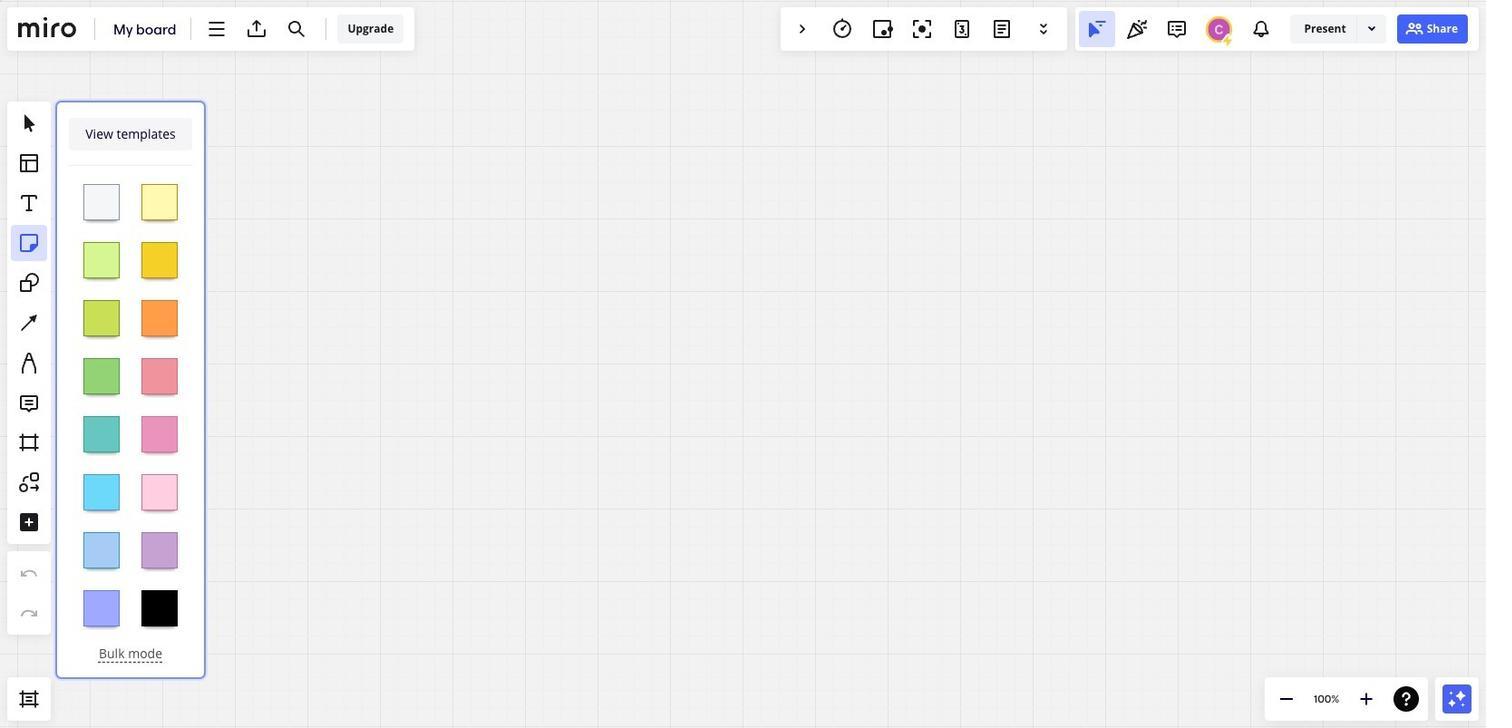 Task type: describe. For each thing, give the bounding box(es) containing it.
hide apps image
[[792, 18, 814, 40]]

place dark blue sticky note image
[[80, 586, 123, 630]]

communication toolbar
[[1076, 7, 1479, 51]]

creation toolbar
[[7, 58, 51, 678]]

place light blue sticky note image
[[80, 528, 123, 572]]

board toolbar
[[7, 7, 415, 51]]

open frames image
[[18, 688, 40, 710]]

export this board image
[[246, 18, 268, 40]]

place green sticky note image
[[80, 296, 123, 340]]

place light pink sticky note image
[[138, 470, 181, 514]]

place red sticky note image
[[138, 354, 181, 398]]

place light green sticky note image
[[80, 238, 123, 282]]

0 horizontal spatial spagx image
[[1221, 33, 1236, 48]]

spagx image
[[1404, 18, 1426, 40]]

feed image
[[1251, 18, 1273, 40]]

place violet sticky note image
[[138, 528, 181, 572]]

collaboration toolbar
[[781, 7, 1068, 51]]

1 horizontal spatial spagx image
[[1365, 21, 1379, 35]]

hide collaborators' cursors image
[[1087, 18, 1109, 40]]

place orange sticky note image
[[138, 296, 181, 340]]



Task type: locate. For each thing, give the bounding box(es) containing it.
main menu image
[[206, 18, 228, 40]]

place dark green sticky note image
[[80, 354, 123, 398]]

comment image
[[1167, 18, 1189, 40]]

place gray sticky note image
[[80, 180, 123, 224]]

place pink sticky note image
[[138, 412, 181, 456]]

place light yellow sticky note image
[[138, 180, 181, 224]]

reactions image
[[1127, 18, 1149, 40]]

place blue sticky note image
[[80, 470, 123, 514]]

sticky note color choices element
[[58, 180, 203, 630]]

spagx image left the feed image
[[1221, 33, 1236, 48]]

spagx image
[[1365, 21, 1379, 35], [1221, 33, 1236, 48]]

place yellow sticky note image
[[138, 238, 181, 282]]

search image
[[286, 18, 308, 40]]

place cyan sticky note image
[[80, 412, 123, 456]]

place black sticky note image
[[138, 586, 181, 630]]

application
[[58, 103, 203, 676]]

spagx image left spagx image
[[1365, 21, 1379, 35]]



Task type: vqa. For each thing, say whether or not it's contained in the screenshot.
group inside the Board toolbar
no



